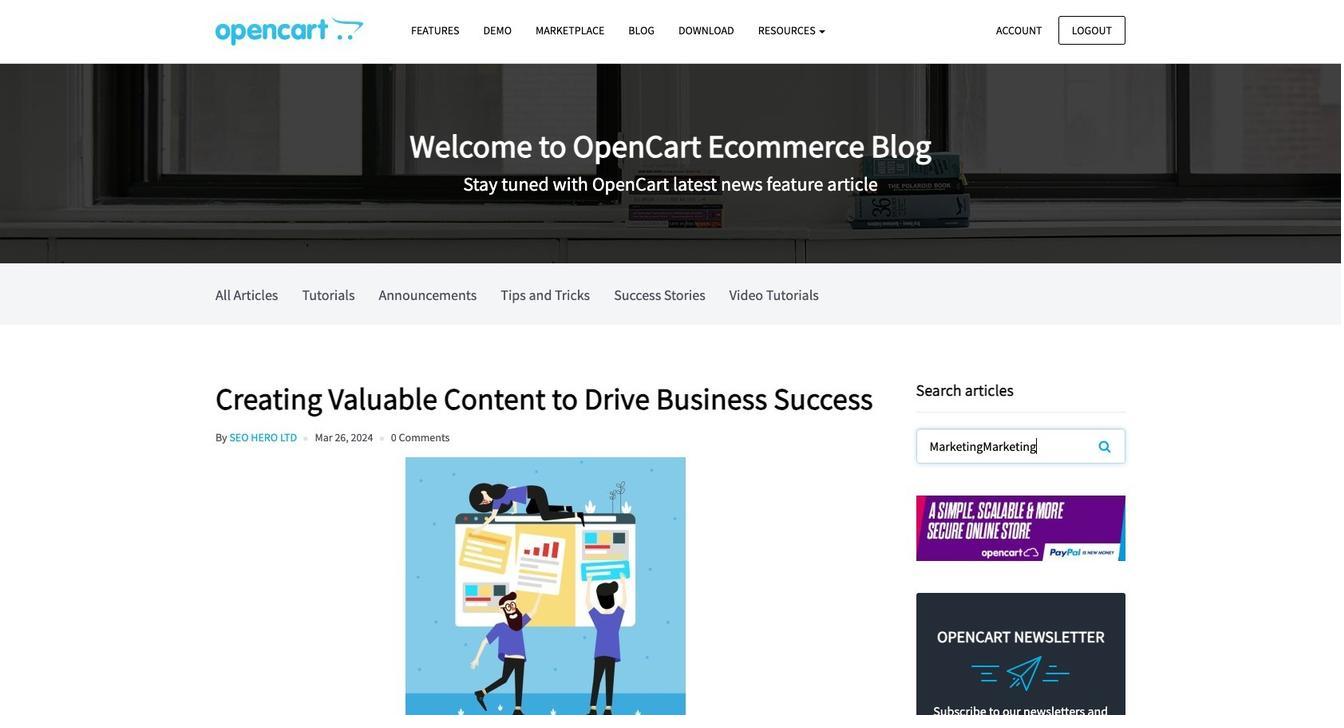 Task type: describe. For each thing, give the bounding box(es) containing it.
creating valuable content to drive business success image
[[216, 458, 877, 715]]

opencart - blog image
[[216, 17, 363, 46]]



Task type: locate. For each thing, give the bounding box(es) containing it.
search image
[[1099, 440, 1111, 453]]

None text field
[[917, 430, 1125, 463]]



Task type: vqa. For each thing, say whether or not it's contained in the screenshot.
4.x.x)
no



